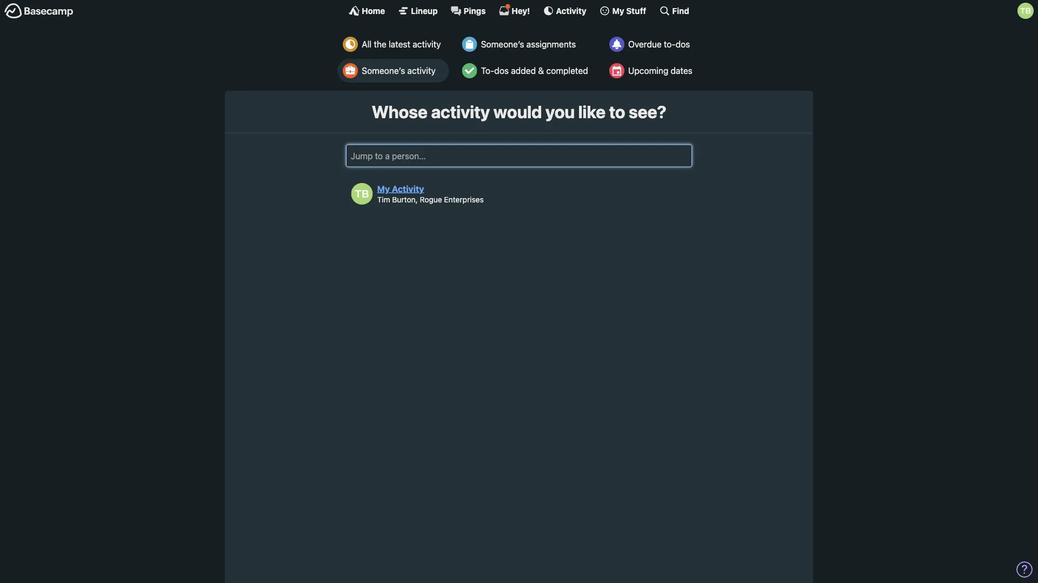 Task type: locate. For each thing, give the bounding box(es) containing it.
see?
[[629, 102, 666, 122]]

upcoming dates link
[[604, 59, 701, 83]]

activity down all the latest activity
[[407, 66, 436, 76]]

you
[[545, 102, 575, 122]]

someone's
[[481, 39, 524, 49], [362, 66, 405, 76]]

dos up dates
[[676, 39, 690, 49]]

2 vertical spatial activity
[[431, 102, 490, 122]]

activity
[[556, 6, 586, 15], [392, 184, 424, 194]]

my left the stuff
[[612, 6, 624, 15]]

to-dos added & completed
[[481, 66, 588, 76]]

rogue
[[420, 195, 442, 204]]

0 vertical spatial activity
[[413, 39, 441, 49]]

1 horizontal spatial dos
[[676, 39, 690, 49]]

someone's for someone's assignments
[[481, 39, 524, 49]]

all
[[362, 39, 372, 49]]

someone's up to-
[[481, 39, 524, 49]]

1 horizontal spatial someone's
[[481, 39, 524, 49]]

burton,
[[392, 195, 418, 204]]

0 horizontal spatial someone's
[[362, 66, 405, 76]]

0 horizontal spatial my
[[377, 184, 390, 194]]

home
[[362, 6, 385, 15]]

activity up burton,
[[392, 184, 424, 194]]

added
[[511, 66, 536, 76]]

pings
[[464, 6, 486, 15]]

activity right the latest
[[413, 39, 441, 49]]

tim burton image
[[1018, 3, 1034, 19]]

1 vertical spatial my
[[377, 184, 390, 194]]

someone's for someone's activity
[[362, 66, 405, 76]]

0 vertical spatial dos
[[676, 39, 690, 49]]

latest
[[389, 39, 410, 49]]

reports image
[[609, 37, 624, 52]]

completed
[[546, 66, 588, 76]]

activity for someone's
[[407, 66, 436, 76]]

my inside my activity tim burton,        rogue enterprises
[[377, 184, 390, 194]]

activity link
[[543, 5, 586, 16]]

lineup link
[[398, 5, 438, 16]]

my activity tim burton,        rogue enterprises
[[377, 184, 484, 204]]

1 vertical spatial activity
[[392, 184, 424, 194]]

someone's assignments link
[[457, 32, 596, 56]]

would
[[493, 102, 542, 122]]

someone's down the
[[362, 66, 405, 76]]

pings button
[[451, 5, 486, 16]]

my inside popup button
[[612, 6, 624, 15]]

my
[[612, 6, 624, 15], [377, 184, 390, 194]]

someone's assignments
[[481, 39, 576, 49]]

0 vertical spatial my
[[612, 6, 624, 15]]

activity for whose
[[431, 102, 490, 122]]

todo image
[[462, 63, 477, 78]]

1 horizontal spatial my
[[612, 6, 624, 15]]

1 vertical spatial someone's
[[362, 66, 405, 76]]

dos left added
[[494, 66, 509, 76]]

hey! button
[[499, 4, 530, 16]]

all the latest activity
[[362, 39, 441, 49]]

my up tim
[[377, 184, 390, 194]]

overdue to-dos
[[628, 39, 690, 49]]

1 horizontal spatial activity
[[556, 6, 586, 15]]

0 vertical spatial activity
[[556, 6, 586, 15]]

0 vertical spatial someone's
[[481, 39, 524, 49]]

activity
[[413, 39, 441, 49], [407, 66, 436, 76], [431, 102, 490, 122]]

0 horizontal spatial activity
[[392, 184, 424, 194]]

dates
[[671, 66, 693, 76]]

1 vertical spatial dos
[[494, 66, 509, 76]]

1 vertical spatial activity
[[407, 66, 436, 76]]

my for stuff
[[612, 6, 624, 15]]

home link
[[349, 5, 385, 16]]

stuff
[[626, 6, 646, 15]]

dos
[[676, 39, 690, 49], [494, 66, 509, 76]]

activity down todo icon
[[431, 102, 490, 122]]

upcoming
[[628, 66, 668, 76]]

activity up "assignments"
[[556, 6, 586, 15]]

my stuff button
[[599, 5, 646, 16]]

lineup
[[411, 6, 438, 15]]



Task type: describe. For each thing, give the bounding box(es) containing it.
activity inside my activity tim burton,        rogue enterprises
[[392, 184, 424, 194]]

0 horizontal spatial dos
[[494, 66, 509, 76]]

activity report image
[[343, 37, 358, 52]]

activity inside activity link
[[556, 6, 586, 15]]

person report image
[[343, 63, 358, 78]]

assignments
[[527, 39, 576, 49]]

switch accounts image
[[4, 3, 74, 19]]

Jump to a person… text field
[[346, 145, 692, 167]]

whose
[[372, 102, 428, 122]]

upcoming dates
[[628, 66, 693, 76]]

to-
[[664, 39, 676, 49]]

&
[[538, 66, 544, 76]]

hey!
[[512, 6, 530, 15]]

the
[[374, 39, 387, 49]]

tim burton, rogue enterprises image
[[351, 183, 373, 205]]

whose activity would you like to see?
[[372, 102, 666, 122]]

my for activity
[[377, 184, 390, 194]]

to-
[[481, 66, 494, 76]]

enterprises
[[444, 195, 484, 204]]

my stuff
[[612, 6, 646, 15]]

main element
[[0, 0, 1038, 21]]

to-dos added & completed link
[[457, 59, 596, 83]]

someone's activity link
[[338, 59, 449, 83]]

like
[[578, 102, 606, 122]]

someone's activity
[[362, 66, 436, 76]]

find
[[672, 6, 689, 15]]

overdue to-dos link
[[604, 32, 701, 56]]

to
[[609, 102, 625, 122]]

assignment image
[[462, 37, 477, 52]]

overdue
[[628, 39, 662, 49]]

schedule image
[[609, 63, 624, 78]]

tim
[[377, 195, 390, 204]]

find button
[[659, 5, 689, 16]]

all the latest activity link
[[338, 32, 449, 56]]



Task type: vqa. For each thing, say whether or not it's contained in the screenshot.
Choose date… "field"
no



